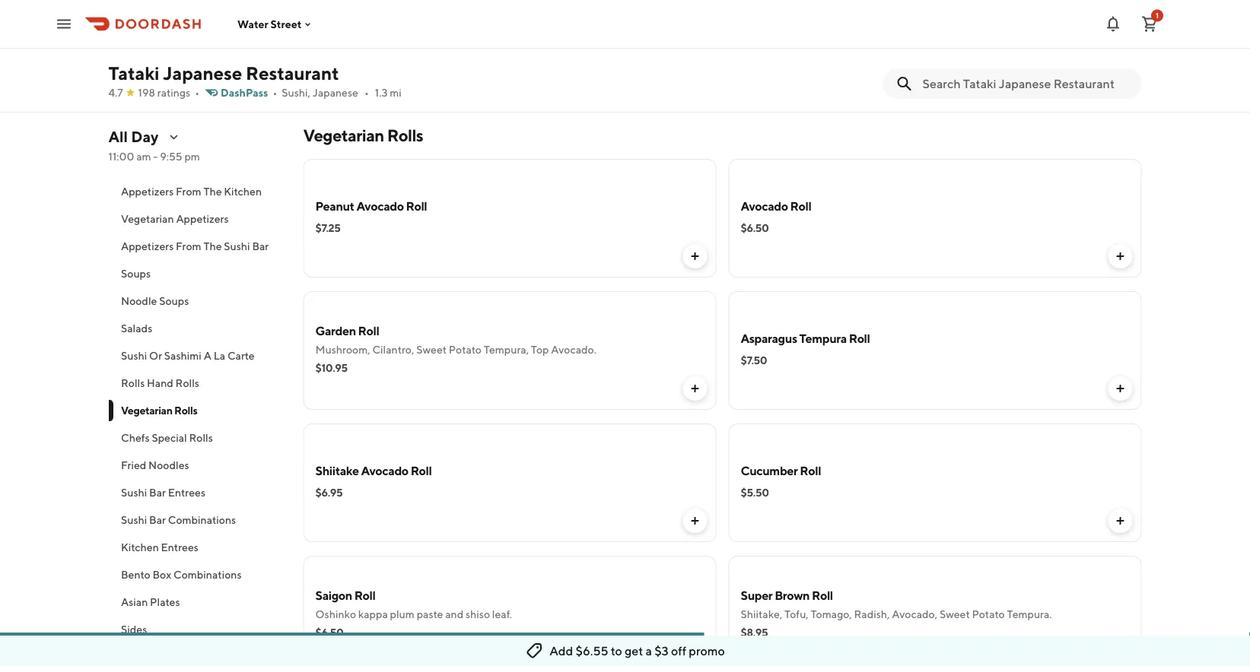 Task type: locate. For each thing, give the bounding box(es) containing it.
avocado roll
[[741, 199, 812, 213]]

sushi down vegetarian appetizers button
[[224, 240, 250, 253]]

and
[[445, 609, 464, 621]]

$6.50 up restaurant
[[315, 36, 344, 49]]

from down vegetarian appetizers button
[[175, 240, 201, 253]]

tempura
[[800, 331, 847, 346]]

japanese for tataki
[[163, 62, 242, 84]]

•
[[195, 86, 199, 99], [273, 86, 277, 99], [364, 86, 369, 99]]

1 vertical spatial entrees
[[161, 542, 198, 554]]

vegetarian
[[303, 126, 384, 145], [121, 213, 174, 225], [121, 405, 172, 417]]

saigon
[[315, 589, 352, 603]]

1 horizontal spatial kitchen
[[224, 185, 262, 198]]

entrees up sushi bar combinations
[[168, 487, 205, 499]]

0 vertical spatial soups
[[121, 268, 150, 280]]

kitchen entrees button
[[108, 534, 285, 562]]

from inside the appetizers from the kitchen button
[[175, 185, 201, 198]]

9:55
[[160, 150, 182, 163]]

0 vertical spatial entrees
[[168, 487, 205, 499]]

3 • from the left
[[364, 86, 369, 99]]

1 horizontal spatial •
[[273, 86, 277, 99]]

2 vertical spatial vegetarian
[[121, 405, 172, 417]]

bar up kitchen entrees in the left bottom of the page
[[149, 514, 166, 527]]

japanese up the ratings
[[163, 62, 242, 84]]

• for sushi, japanese • 1.3 mi
[[364, 86, 369, 99]]

avocado.
[[551, 344, 597, 356]]

1 vertical spatial the
[[203, 240, 221, 253]]

sushi,
[[282, 86, 311, 99]]

0 vertical spatial from
[[175, 185, 201, 198]]

tempura.
[[1007, 609, 1052, 621]]

0 horizontal spatial soups
[[121, 268, 150, 280]]

sweet right avocado, on the bottom
[[940, 609, 970, 621]]

bar inside "sushi bar entrees" button
[[149, 487, 166, 499]]

0 vertical spatial potato
[[449, 344, 482, 356]]

1 vertical spatial vegetarian
[[121, 213, 174, 225]]

kitchen up bento
[[121, 542, 159, 554]]

$6.50 down avocado roll
[[741, 222, 769, 234]]

$5.50
[[741, 487, 769, 499]]

1 vertical spatial appetizers
[[176, 213, 228, 225]]

1 horizontal spatial japanese
[[313, 86, 358, 99]]

$7.50
[[741, 354, 768, 367]]

sweet inside garden roll mushroom, cilantro, sweet potato tempura, top avocado. $10.95
[[416, 344, 447, 356]]

salads
[[121, 322, 152, 335]]

potato
[[449, 344, 482, 356], [972, 609, 1005, 621]]

kappa
[[358, 609, 388, 621]]

appetizers for appetizers from the sushi bar
[[121, 240, 173, 253]]

avocado for shiitake avocado roll
[[361, 464, 409, 478]]

1 vertical spatial combinations
[[173, 569, 241, 581]]

the down vegetarian appetizers button
[[203, 240, 221, 253]]

potato inside garden roll mushroom, cilantro, sweet potato tempura, top avocado. $10.95
[[449, 344, 482, 356]]

2 vertical spatial appetizers
[[121, 240, 173, 253]]

avocado for peanut avocado roll
[[357, 199, 404, 213]]

2 the from the top
[[203, 240, 221, 253]]

add item to cart image for avocado roll
[[1115, 250, 1127, 263]]

sushi bar entrees button
[[108, 480, 285, 507]]

fried
[[121, 459, 146, 472]]

1 vertical spatial from
[[175, 240, 201, 253]]

$6.55
[[576, 644, 609, 659]]

vegetarian inside button
[[121, 213, 174, 225]]

the for kitchen
[[203, 185, 221, 198]]

combinations down kitchen entrees button
[[173, 569, 241, 581]]

potato left tempura,
[[449, 344, 482, 356]]

sushi for sushi bar combinations
[[121, 514, 147, 527]]

vegetarian up chefs
[[121, 405, 172, 417]]

from down most ordered button
[[175, 185, 201, 198]]

1 horizontal spatial soups
[[159, 295, 189, 307]]

soups up noodle
[[121, 268, 150, 280]]

kitchen
[[224, 185, 262, 198], [121, 542, 159, 554]]

0 horizontal spatial japanese
[[163, 62, 242, 84]]

roll
[[406, 199, 427, 213], [790, 199, 812, 213], [358, 324, 379, 338], [849, 331, 870, 346], [411, 464, 432, 478], [800, 464, 821, 478], [354, 589, 376, 603], [812, 589, 833, 603]]

add item to cart image
[[1115, 65, 1127, 77], [689, 250, 701, 263], [1115, 250, 1127, 263], [689, 515, 701, 527]]

• left '1.3'
[[364, 86, 369, 99]]

combinations
[[168, 514, 236, 527], [173, 569, 241, 581]]

sushi inside button
[[224, 240, 250, 253]]

1 horizontal spatial sweet
[[940, 609, 970, 621]]

$6.50 down oshinko
[[315, 627, 344, 639]]

mi
[[390, 86, 402, 99]]

rolls down mi
[[387, 126, 423, 145]]

add
[[550, 644, 573, 659]]

1 vertical spatial kitchen
[[121, 542, 159, 554]]

1 vertical spatial $6.50
[[741, 222, 769, 234]]

combinations down "sushi bar entrees" button
[[168, 514, 236, 527]]

appetizers down the appetizers from the kitchen button
[[176, 213, 228, 225]]

noodle
[[121, 295, 157, 307]]

0 vertical spatial bar
[[252, 240, 268, 253]]

the
[[203, 185, 221, 198], [203, 240, 221, 253]]

bar
[[252, 240, 268, 253], [149, 487, 166, 499], [149, 514, 166, 527]]

kitchen down most ordered button
[[224, 185, 262, 198]]

roll inside saigon roll oshinko kappa plum paste and shiso leaf. $6.50
[[354, 589, 376, 603]]

0 vertical spatial kitchen
[[224, 185, 262, 198]]

asparagus tempura roll
[[741, 331, 870, 346]]

vegetarian down "sushi, japanese • 1.3 mi" at left
[[303, 126, 384, 145]]

0 vertical spatial sweet
[[416, 344, 447, 356]]

menus image
[[168, 131, 180, 143]]

0 vertical spatial japanese
[[163, 62, 242, 84]]

special
[[151, 432, 187, 444]]

appetizers down the vegetarian appetizers on the left of the page
[[121, 240, 173, 253]]

2 from from the top
[[175, 240, 201, 253]]

sushi inside "button"
[[121, 350, 147, 362]]

bento box combinations
[[121, 569, 241, 581]]

rolls down rolls hand rolls button at the left
[[174, 405, 197, 417]]

brown
[[775, 589, 810, 603]]

0 horizontal spatial vegetarian rolls
[[121, 405, 197, 417]]

1 vertical spatial soups
[[159, 295, 189, 307]]

add item to cart image
[[689, 383, 701, 395], [1115, 383, 1127, 395], [1115, 515, 1127, 527], [689, 648, 701, 660]]

bar down fried noodles
[[149, 487, 166, 499]]

chefs special rolls
[[121, 432, 213, 444]]

peanut avocado roll
[[315, 199, 427, 213]]

1 vertical spatial potato
[[972, 609, 1005, 621]]

$6.50
[[315, 36, 344, 49], [741, 222, 769, 234], [315, 627, 344, 639]]

from inside 'appetizers from the sushi bar' button
[[175, 240, 201, 253]]

1 items, open order cart image
[[1141, 15, 1159, 33]]

1 from from the top
[[175, 185, 201, 198]]

the inside button
[[203, 240, 221, 253]]

cucumber
[[741, 464, 798, 478]]

most ordered button
[[108, 151, 285, 178]]

bar inside sushi bar combinations button
[[149, 514, 166, 527]]

top
[[531, 344, 549, 356]]

$3
[[655, 644, 669, 659]]

add item to cart image for shiitake avocado roll
[[689, 515, 701, 527]]

1 the from the top
[[203, 185, 221, 198]]

the down most ordered button
[[203, 185, 221, 198]]

asian plates button
[[108, 589, 285, 617]]

the for sushi
[[203, 240, 221, 253]]

2 • from the left
[[273, 86, 277, 99]]

sides button
[[108, 617, 285, 644]]

• left sushi,
[[273, 86, 277, 99]]

0 vertical spatial the
[[203, 185, 221, 198]]

sushi up kitchen entrees in the left bottom of the page
[[121, 514, 147, 527]]

0 vertical spatial combinations
[[168, 514, 236, 527]]

vegetarian rolls down hand
[[121, 405, 197, 417]]

bar down vegetarian appetizers button
[[252, 240, 268, 253]]

appetizers inside button
[[121, 240, 173, 253]]

$7.25
[[315, 222, 341, 234]]

0 vertical spatial appetizers
[[121, 185, 173, 198]]

sweet
[[416, 344, 447, 356], [940, 609, 970, 621]]

0 horizontal spatial •
[[195, 86, 199, 99]]

vegetarian rolls down '1.3'
[[303, 126, 423, 145]]

0 vertical spatial vegetarian
[[303, 126, 384, 145]]

sushi left or
[[121, 350, 147, 362]]

most
[[121, 158, 145, 170]]

sweet right cilantro,
[[416, 344, 447, 356]]

vegetarian down appetizers from the kitchen
[[121, 213, 174, 225]]

sushi for sushi bar entrees
[[121, 487, 147, 499]]

cucumber roll
[[741, 464, 821, 478]]

sushi down fried
[[121, 487, 147, 499]]

bento
[[121, 569, 150, 581]]

appetizers
[[121, 185, 173, 198], [176, 213, 228, 225], [121, 240, 173, 253]]

2 vertical spatial bar
[[149, 514, 166, 527]]

0 vertical spatial vegetarian rolls
[[303, 126, 423, 145]]

1 • from the left
[[195, 86, 199, 99]]

asian
[[121, 596, 147, 609]]

rolls right hand
[[175, 377, 199, 390]]

1
[[1156, 11, 1159, 20]]

avocado
[[357, 199, 404, 213], [741, 199, 788, 213], [361, 464, 409, 478]]

tataki
[[108, 62, 159, 84]]

from for kitchen
[[175, 185, 201, 198]]

soups
[[121, 268, 150, 280], [159, 295, 189, 307]]

bar for combinations
[[149, 514, 166, 527]]

appetizers from the kitchen
[[121, 185, 262, 198]]

potato inside super brown roll shiitake, tofu, tomago, radish, avocado, sweet potato tempura. $8.95
[[972, 609, 1005, 621]]

1 horizontal spatial vegetarian rolls
[[303, 126, 423, 145]]

from
[[175, 185, 201, 198], [175, 240, 201, 253]]

1 horizontal spatial potato
[[972, 609, 1005, 621]]

the inside button
[[203, 185, 221, 198]]

198 ratings •
[[138, 86, 199, 99]]

potato left tempura.
[[972, 609, 1005, 621]]

japanese
[[163, 62, 242, 84], [313, 86, 358, 99]]

0 horizontal spatial sweet
[[416, 344, 447, 356]]

entrees down sushi bar combinations
[[161, 542, 198, 554]]

tempura,
[[484, 344, 529, 356]]

• right the ratings
[[195, 86, 199, 99]]

garden roll mushroom, cilantro, sweet potato tempura, top avocado. $10.95
[[315, 324, 597, 374]]

sushi
[[224, 240, 250, 253], [121, 350, 147, 362], [121, 487, 147, 499], [121, 514, 147, 527]]

japanese right sushi,
[[313, 86, 358, 99]]

to
[[611, 644, 622, 659]]

appetizers down most ordered
[[121, 185, 173, 198]]

2 vertical spatial $6.50
[[315, 627, 344, 639]]

0 horizontal spatial kitchen
[[121, 542, 159, 554]]

soups inside "button"
[[159, 295, 189, 307]]

1 vertical spatial sweet
[[940, 609, 970, 621]]

2 horizontal spatial •
[[364, 86, 369, 99]]

soups right noodle
[[159, 295, 189, 307]]

0 horizontal spatial potato
[[449, 344, 482, 356]]

box
[[152, 569, 171, 581]]

rolls
[[387, 126, 423, 145], [121, 377, 144, 390], [175, 377, 199, 390], [174, 405, 197, 417], [189, 432, 213, 444]]

sushi for sushi or sashimi a la carte
[[121, 350, 147, 362]]

hand
[[147, 377, 173, 390]]

1.3
[[375, 86, 388, 99]]

1 vertical spatial bar
[[149, 487, 166, 499]]

shiitake,
[[741, 609, 783, 621]]

1 vertical spatial japanese
[[313, 86, 358, 99]]



Task type: vqa. For each thing, say whether or not it's contained in the screenshot.


Task type: describe. For each thing, give the bounding box(es) containing it.
plates
[[150, 596, 180, 609]]

la
[[213, 350, 225, 362]]

restaurant
[[246, 62, 339, 84]]

rolls hand rolls button
[[108, 370, 285, 397]]

$8.95
[[741, 627, 768, 639]]

water street button
[[237, 18, 314, 30]]

all
[[108, 128, 128, 146]]

off
[[671, 644, 687, 659]]

appetizers from the sushi bar button
[[108, 233, 285, 260]]

11:00
[[108, 150, 134, 163]]

get
[[625, 644, 643, 659]]

noodle soups
[[121, 295, 189, 307]]

sushi or sashimi a la carte
[[121, 350, 254, 362]]

sushi or sashimi a la carte button
[[108, 343, 285, 370]]

day
[[131, 128, 159, 146]]

a
[[646, 644, 652, 659]]

add item to cart image for cucumber roll
[[1115, 515, 1127, 527]]

super
[[741, 589, 773, 603]]

add item to cart image for peanut avocado roll
[[689, 250, 701, 263]]

-
[[153, 150, 158, 163]]

most ordered
[[121, 158, 189, 170]]

open menu image
[[55, 15, 73, 33]]

1 vertical spatial vegetarian rolls
[[121, 405, 197, 417]]

Item Search search field
[[923, 75, 1130, 92]]

bar inside 'appetizers from the sushi bar' button
[[252, 240, 268, 253]]

vegetarian appetizers
[[121, 213, 228, 225]]

sides
[[121, 624, 147, 636]]

mushroom,
[[315, 344, 370, 356]]

promo
[[689, 644, 725, 659]]

paste
[[417, 609, 443, 621]]

all day
[[108, 128, 159, 146]]

rolls up the "fried noodles" button at the left bottom
[[189, 432, 213, 444]]

or
[[149, 350, 162, 362]]

0 vertical spatial $6.50
[[315, 36, 344, 49]]

ordered
[[148, 158, 189, 170]]

leaf.
[[492, 609, 512, 621]]

fried noodles
[[121, 459, 189, 472]]

oshinko
[[315, 609, 356, 621]]

ratings
[[157, 86, 190, 99]]

roll inside super brown roll shiitake, tofu, tomago, radish, avocado, sweet potato tempura. $8.95
[[812, 589, 833, 603]]

appetizers for appetizers from the kitchen
[[121, 185, 173, 198]]

fried noodles button
[[108, 452, 285, 480]]

add item to cart image for garden roll
[[689, 383, 701, 395]]

roll inside garden roll mushroom, cilantro, sweet potato tempura, top avocado. $10.95
[[358, 324, 379, 338]]

avocado,
[[892, 609, 938, 621]]

appetizers from the sushi bar
[[121, 240, 268, 253]]

11:00 am - 9:55 pm
[[108, 150, 200, 163]]

soups inside button
[[121, 268, 150, 280]]

$6.95
[[315, 487, 343, 499]]

1 button
[[1135, 9, 1165, 39]]

pm
[[184, 150, 200, 163]]

from for sushi
[[175, 240, 201, 253]]

asparagus
[[741, 331, 797, 346]]

add item to cart image for asparagus tempura roll
[[1115, 383, 1127, 395]]

noodle soups button
[[108, 288, 285, 315]]

tofu,
[[785, 609, 809, 621]]

$13.95
[[741, 44, 772, 56]]

a
[[203, 350, 211, 362]]

street
[[271, 18, 302, 30]]

rolls hand rolls
[[121, 377, 199, 390]]

shiitake avocado roll
[[315, 464, 432, 478]]

vegetarian appetizers button
[[108, 206, 285, 233]]

dashpass
[[221, 86, 268, 99]]

saigon roll oshinko kappa plum paste and shiso leaf. $6.50
[[315, 589, 512, 639]]

salads button
[[108, 315, 285, 343]]

• for 198 ratings •
[[195, 86, 199, 99]]

garden
[[315, 324, 356, 338]]

kitchen inside button
[[121, 542, 159, 554]]

chefs
[[121, 432, 149, 444]]

198
[[138, 86, 155, 99]]

noodles
[[148, 459, 189, 472]]

shiso
[[466, 609, 490, 621]]

add $6.55 to get a $3 off promo
[[550, 644, 725, 659]]

$6.50 inside saigon roll oshinko kappa plum paste and shiso leaf. $6.50
[[315, 627, 344, 639]]

$10.95
[[315, 362, 348, 374]]

dashpass •
[[221, 86, 277, 99]]

add item to cart image for saigon roll
[[689, 648, 701, 660]]

soups button
[[108, 260, 285, 288]]

carte
[[227, 350, 254, 362]]

entrees inside button
[[161, 542, 198, 554]]

peanut
[[315, 199, 354, 213]]

water
[[237, 18, 268, 30]]

tataki japanese restaurant
[[108, 62, 339, 84]]

combinations for bento box combinations
[[173, 569, 241, 581]]

kitchen inside button
[[224, 185, 262, 198]]

appetizers from the kitchen button
[[108, 178, 285, 206]]

shiitake
[[315, 464, 359, 478]]

sweet inside super brown roll shiitake, tofu, tomago, radish, avocado, sweet potato tempura. $8.95
[[940, 609, 970, 621]]

notification bell image
[[1104, 15, 1123, 33]]

japanese for sushi,
[[313, 86, 358, 99]]

cilantro,
[[372, 344, 414, 356]]

am
[[136, 150, 151, 163]]

combinations for sushi bar combinations
[[168, 514, 236, 527]]

bar for entrees
[[149, 487, 166, 499]]

chefs special rolls button
[[108, 425, 285, 452]]

super brown roll shiitake, tofu, tomago, radish, avocado, sweet potato tempura. $8.95
[[741, 589, 1052, 639]]

sushi, japanese • 1.3 mi
[[282, 86, 402, 99]]

sushi bar entrees
[[121, 487, 205, 499]]

sushi bar combinations button
[[108, 507, 285, 534]]

rolls left hand
[[121, 377, 144, 390]]

entrees inside button
[[168, 487, 205, 499]]

tomago,
[[811, 609, 852, 621]]

asian plates
[[121, 596, 180, 609]]



